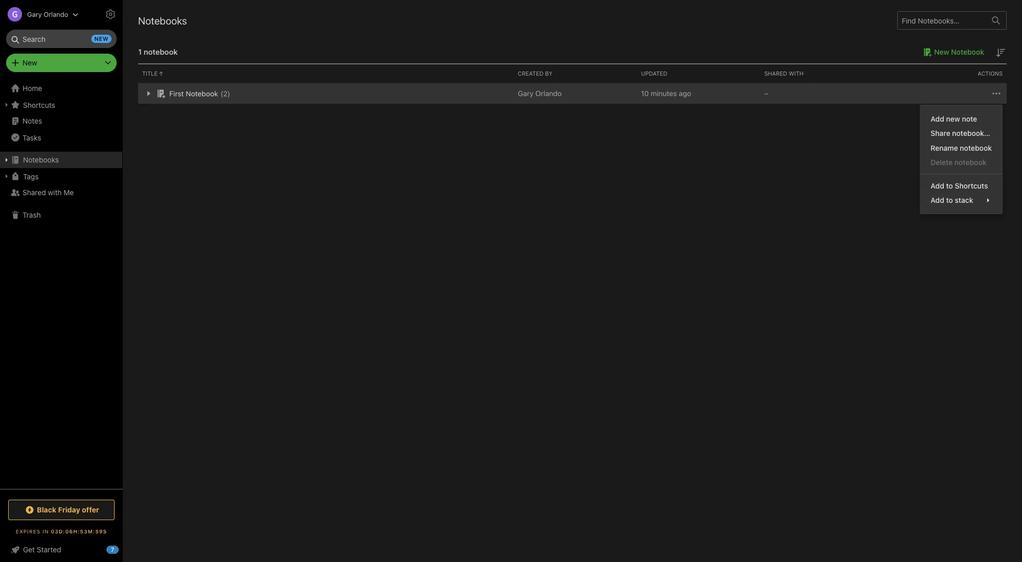 Task type: describe. For each thing, give the bounding box(es) containing it.
dropdown list menu
[[921, 112, 1002, 208]]

share notebook… link
[[921, 126, 1002, 141]]

1 notebook
[[138, 47, 178, 56]]

add to stack link
[[921, 193, 1002, 208]]

gary inside account field
[[27, 10, 42, 18]]

(
[[221, 89, 223, 98]]

More actions field
[[991, 88, 1003, 100]]

Sort field
[[995, 46, 1007, 59]]

notebook for new
[[951, 48, 985, 56]]

shared with me
[[23, 189, 74, 197]]

Account field
[[0, 4, 78, 25]]

tags button
[[0, 168, 122, 185]]

first notebook ( 2 )
[[169, 89, 230, 98]]

notebook for delete notebook
[[955, 158, 987, 167]]

gary orlando inside account field
[[27, 10, 68, 18]]

add to shortcuts link
[[921, 179, 1002, 193]]

delete notebook
[[931, 158, 987, 167]]

notes
[[23, 117, 42, 125]]

note
[[962, 115, 977, 123]]

gary inside first notebook row
[[518, 89, 534, 98]]

to for stack
[[946, 196, 953, 205]]

notebook for 1 notebook
[[144, 47, 178, 56]]

stack
[[955, 196, 974, 205]]

notebooks inside tree
[[23, 156, 59, 164]]

add to shortcuts
[[931, 182, 988, 190]]

gary orlando inside first notebook row
[[518, 89, 562, 98]]

Find Notebooks… text field
[[898, 12, 986, 29]]

add for add to shortcuts
[[931, 182, 945, 190]]

notebooks link
[[0, 152, 122, 168]]

in
[[43, 529, 49, 535]]

updated button
[[637, 64, 760, 83]]

home
[[23, 84, 42, 93]]

row group inside notebooks element
[[138, 83, 1007, 104]]

first
[[169, 89, 184, 98]]

expand tags image
[[3, 172, 11, 181]]

shared with
[[765, 70, 804, 77]]

tasks button
[[0, 129, 122, 146]]

0 vertical spatial notebooks
[[138, 14, 187, 26]]

expand notebooks image
[[3, 156, 11, 164]]

new inside dropdown list menu
[[946, 115, 960, 123]]

1
[[138, 47, 142, 56]]

me
[[64, 189, 74, 197]]

with
[[789, 70, 804, 77]]

delete
[[931, 158, 953, 167]]

started
[[37, 546, 61, 555]]

add new note link
[[921, 112, 1002, 126]]

notebook for rename notebook
[[960, 144, 992, 152]]

delete notebook link
[[921, 155, 1002, 170]]

new notebook button
[[920, 46, 985, 58]]

sort options image
[[995, 47, 1007, 59]]

03d:06h:53m:59s
[[51, 529, 107, 535]]

10
[[641, 89, 649, 98]]

to for shortcuts
[[946, 182, 953, 190]]

by
[[545, 70, 553, 77]]

add new note
[[931, 115, 977, 123]]

with
[[48, 189, 62, 197]]

black
[[37, 506, 56, 515]]

black friday offer
[[37, 506, 99, 515]]

Help and Learning task checklist field
[[0, 542, 123, 559]]

home link
[[0, 80, 123, 97]]

rename notebook
[[931, 144, 992, 152]]

click to collapse image
[[119, 544, 127, 556]]

tasks
[[23, 133, 41, 142]]

new for new notebook
[[935, 48, 950, 56]]

first notebook row
[[138, 83, 1007, 104]]

get started
[[23, 546, 61, 555]]

tags
[[23, 172, 39, 181]]

new inside search field
[[94, 36, 108, 42]]



Task type: vqa. For each thing, say whether or not it's contained in the screenshot.
new search box
yes



Task type: locate. For each thing, give the bounding box(es) containing it.
1 horizontal spatial new
[[946, 115, 960, 123]]

2 to from the top
[[946, 196, 953, 205]]

gary orlando up search text field
[[27, 10, 68, 18]]

0 vertical spatial notebook
[[144, 47, 178, 56]]

created
[[518, 70, 544, 77]]

1 horizontal spatial gary
[[518, 89, 534, 98]]

0 vertical spatial new
[[935, 48, 950, 56]]

add down add to shortcuts
[[931, 196, 945, 205]]

trash
[[23, 211, 41, 220]]

add up share
[[931, 115, 945, 123]]

add inside field
[[931, 196, 945, 205]]

0 horizontal spatial shortcuts
[[23, 101, 55, 109]]

notebook…
[[952, 129, 991, 138]]

notebook inside button
[[951, 48, 985, 56]]

add for add to stack
[[931, 196, 945, 205]]

to left stack on the top right of the page
[[946, 196, 953, 205]]

new
[[94, 36, 108, 42], [946, 115, 960, 123]]

add up add to stack
[[931, 182, 945, 190]]

0 vertical spatial gary
[[27, 10, 42, 18]]

title
[[142, 70, 158, 77]]

offer
[[82, 506, 99, 515]]

expires
[[16, 529, 41, 535]]

1 vertical spatial gary orlando
[[518, 89, 562, 98]]

orlando
[[44, 10, 68, 18], [536, 89, 562, 98]]

0 horizontal spatial new
[[23, 59, 37, 67]]

1 add from the top
[[931, 115, 945, 123]]

1 horizontal spatial notebook
[[951, 48, 985, 56]]

new search field
[[13, 30, 112, 48]]

shortcuts up notes on the left of the page
[[23, 101, 55, 109]]

add
[[931, 115, 945, 123], [931, 182, 945, 190], [931, 196, 945, 205]]

gary orlando
[[27, 10, 68, 18], [518, 89, 562, 98]]

new for new
[[23, 59, 37, 67]]

created by
[[518, 70, 553, 77]]

1 vertical spatial to
[[946, 196, 953, 205]]

10 minutes ago
[[641, 89, 691, 98]]

0 vertical spatial new
[[94, 36, 108, 42]]

shared with button
[[760, 64, 884, 83]]

share notebook…
[[931, 129, 991, 138]]

minutes
[[651, 89, 677, 98]]

new inside button
[[935, 48, 950, 56]]

created by button
[[514, 64, 637, 83]]

notebook
[[951, 48, 985, 56], [186, 89, 218, 98]]

2 vertical spatial add
[[931, 196, 945, 205]]

1 horizontal spatial shortcuts
[[955, 182, 988, 190]]

updated
[[641, 70, 667, 77]]

orlando inside account field
[[44, 10, 68, 18]]

)
[[228, 89, 230, 98]]

1 vertical spatial shortcuts
[[955, 182, 988, 190]]

0 vertical spatial orlando
[[44, 10, 68, 18]]

1 vertical spatial notebooks
[[23, 156, 59, 164]]

1 vertical spatial add
[[931, 182, 945, 190]]

1 to from the top
[[946, 182, 953, 190]]

shared
[[765, 70, 787, 77]]

notes link
[[0, 113, 122, 129]]

–
[[765, 89, 769, 98]]

gary down created
[[518, 89, 534, 98]]

2 add from the top
[[931, 182, 945, 190]]

notebooks up 1 notebook
[[138, 14, 187, 26]]

title button
[[138, 64, 514, 83]]

to up add to stack
[[946, 182, 953, 190]]

new up share notebook…
[[946, 115, 960, 123]]

1 vertical spatial orlando
[[536, 89, 562, 98]]

new inside popup button
[[23, 59, 37, 67]]

row group
[[138, 83, 1007, 104]]

actions
[[978, 70, 1003, 77]]

1 vertical spatial gary
[[518, 89, 534, 98]]

notebooks up tags
[[23, 156, 59, 164]]

1 vertical spatial notebook
[[960, 144, 992, 152]]

shared with me link
[[0, 185, 122, 201]]

arrow image
[[142, 88, 155, 100]]

share
[[931, 129, 951, 138]]

add to stack
[[931, 196, 974, 205]]

to inside add to shortcuts link
[[946, 182, 953, 190]]

0 horizontal spatial new
[[94, 36, 108, 42]]

get
[[23, 546, 35, 555]]

1 vertical spatial notebook
[[186, 89, 218, 98]]

new up home
[[23, 59, 37, 67]]

notebooks
[[138, 14, 187, 26], [23, 156, 59, 164]]

1 horizontal spatial new
[[935, 48, 950, 56]]

notebook for first
[[186, 89, 218, 98]]

orlando inside first notebook row
[[536, 89, 562, 98]]

shortcuts
[[23, 101, 55, 109], [955, 182, 988, 190]]

notebook left (
[[186, 89, 218, 98]]

notebook
[[144, 47, 178, 56], [960, 144, 992, 152], [955, 158, 987, 167]]

actions button
[[884, 64, 1007, 83]]

new notebook
[[935, 48, 985, 56]]

0 horizontal spatial notebooks
[[23, 156, 59, 164]]

expires in 03d:06h:53m:59s
[[16, 529, 107, 535]]

rename
[[931, 144, 958, 152]]

row group containing gary orlando
[[138, 83, 1007, 104]]

new button
[[6, 54, 117, 72]]

0 horizontal spatial gary orlando
[[27, 10, 68, 18]]

trash link
[[0, 207, 122, 224]]

gary orlando down created by
[[518, 89, 562, 98]]

black friday offer button
[[8, 500, 115, 521]]

new up the actions button in the right top of the page
[[935, 48, 950, 56]]

new
[[935, 48, 950, 56], [23, 59, 37, 67]]

gary
[[27, 10, 42, 18], [518, 89, 534, 98]]

notebook inside row
[[186, 89, 218, 98]]

0 horizontal spatial notebook
[[186, 89, 218, 98]]

orlando up search text field
[[44, 10, 68, 18]]

1 horizontal spatial gary orlando
[[518, 89, 562, 98]]

0 vertical spatial add
[[931, 115, 945, 123]]

0 vertical spatial notebook
[[951, 48, 985, 56]]

7
[[111, 547, 114, 554]]

tree containing home
[[0, 80, 123, 489]]

Add to stack field
[[921, 193, 1002, 208]]

shortcuts inside dropdown list menu
[[955, 182, 988, 190]]

to
[[946, 182, 953, 190], [946, 196, 953, 205]]

1 horizontal spatial orlando
[[536, 89, 562, 98]]

notebook right 1
[[144, 47, 178, 56]]

2 vertical spatial notebook
[[955, 158, 987, 167]]

2
[[223, 89, 228, 98]]

orlando down by
[[536, 89, 562, 98]]

0 horizontal spatial orlando
[[44, 10, 68, 18]]

gary up search text field
[[27, 10, 42, 18]]

notebook down notebook…
[[960, 144, 992, 152]]

settings image
[[104, 8, 117, 20]]

to inside add to stack link
[[946, 196, 953, 205]]

notebook down rename notebook link at the top right of the page
[[955, 158, 987, 167]]

shortcuts button
[[0, 97, 122, 113]]

tree
[[0, 80, 123, 489]]

1 horizontal spatial notebooks
[[138, 14, 187, 26]]

rename notebook link
[[921, 141, 1002, 155]]

Search text field
[[13, 30, 110, 48]]

1 vertical spatial new
[[23, 59, 37, 67]]

1 vertical spatial new
[[946, 115, 960, 123]]

more actions image
[[991, 88, 1003, 100]]

0 vertical spatial shortcuts
[[23, 101, 55, 109]]

0 vertical spatial gary orlando
[[27, 10, 68, 18]]

notebook up actions
[[951, 48, 985, 56]]

add for add new note
[[931, 115, 945, 123]]

friday
[[58, 506, 80, 515]]

3 add from the top
[[931, 196, 945, 205]]

shortcuts up stack on the top right of the page
[[955, 182, 988, 190]]

new down settings image
[[94, 36, 108, 42]]

0 vertical spatial to
[[946, 182, 953, 190]]

ago
[[679, 89, 691, 98]]

shared
[[23, 189, 46, 197]]

notebooks element
[[123, 0, 1022, 563]]

0 horizontal spatial gary
[[27, 10, 42, 18]]

shortcuts inside button
[[23, 101, 55, 109]]



